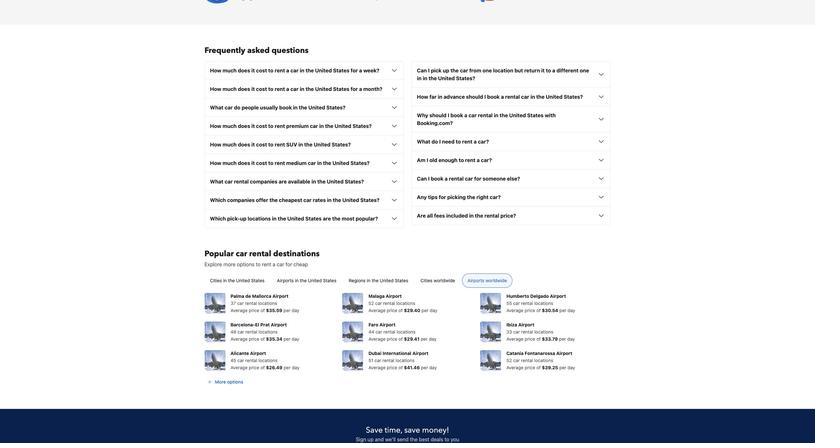 Task type: locate. For each thing, give the bounding box(es) containing it.
per inside barcelona-el prat airport 48 car rental locations average price of $35.34 per day
[[284, 337, 291, 342]]

price left $29.40
[[387, 308, 397, 314]]

2 cost from the top
[[256, 86, 267, 92]]

day inside palma de mallorca airport 37 car rental locations average price of $35.59 per day
[[292, 308, 299, 314]]

companies inside what car rental companies are available in the united states? dropdown button
[[250, 179, 277, 185]]

2 cities from the left
[[421, 278, 432, 284]]

per inside malaga airport 52 car rental locations average price of $29.40 per day
[[422, 308, 429, 314]]

2 vertical spatial car?
[[490, 195, 501, 201]]

day inside dubai international airport 51 car rental locations average price of $41.46 per day
[[429, 365, 437, 371]]

car inside barcelona-el prat airport 48 car rental locations average price of $35.34 per day
[[237, 330, 244, 335]]

0 vertical spatial are
[[279, 179, 287, 185]]

to up cities in the united states
[[256, 262, 261, 268]]

rent right need
[[462, 139, 472, 145]]

car? down why should i book a car rental in the united states with booking.com?
[[478, 139, 489, 145]]

locations up "$33.79"
[[534, 330, 553, 335]]

location
[[493, 68, 513, 74]]

locations inside catania fontanarossa airport 52 car rental locations average price of $39.25 per day
[[534, 358, 553, 364]]

do left need
[[432, 139, 438, 145]]

the inside button
[[300, 278, 307, 284]]

the down the how far in advance should i book a rental car in the united states?
[[500, 113, 508, 119]]

worldwide inside cities worldwide button
[[434, 278, 455, 284]]

day right $29.40
[[430, 308, 437, 314]]

how for how much does it cost to rent a car in the united states for a month?
[[210, 86, 221, 92]]

do inside dropdown button
[[432, 139, 438, 145]]

does inside "dropdown button"
[[238, 142, 250, 148]]

can for can i pick up the car from one location but return it to a different one in in the united states?
[[417, 68, 427, 74]]

to down asked
[[268, 68, 273, 74]]

0 horizontal spatial one
[[483, 68, 492, 74]]

catania
[[506, 351, 524, 357]]

are down rates
[[323, 216, 331, 222]]

price down fontanarossa
[[525, 365, 535, 371]]

0 horizontal spatial cities
[[210, 278, 222, 284]]

cost for how much does it cost to rent suv in the united states?
[[256, 142, 267, 148]]

states left with
[[527, 113, 544, 119]]

states? inside "dropdown button"
[[332, 142, 351, 148]]

0 vertical spatial options
[[237, 262, 254, 268]]

does for how much does it cost to rent medium car in the united states?
[[238, 160, 250, 166]]

why should i book a car rental in the united states with booking.com?
[[417, 113, 556, 126]]

i inside can i pick up the car from one location but return it to a different one in in the united states?
[[428, 68, 430, 74]]

can inside can i book a rental car for someone else? dropdown button
[[417, 176, 427, 182]]

5 cost from the top
[[256, 160, 267, 166]]

0 horizontal spatial are
[[279, 179, 287, 185]]

tab list containing cities in the united states
[[199, 274, 616, 289]]

day inside catania fontanarossa airport 52 car rental locations average price of $39.25 per day
[[568, 365, 575, 371]]

day right $41.46
[[429, 365, 437, 371]]

car inside why should i book a car rental in the united states with booking.com?
[[469, 113, 477, 119]]

1 vertical spatial do
[[432, 139, 438, 145]]

3 much from the top
[[223, 123, 237, 129]]

the down how much does it cost to rent a car in the united states for a week? dropdown button
[[306, 86, 314, 92]]

0 horizontal spatial do
[[234, 105, 240, 111]]

cost down how much does it cost to rent suv in the united states?
[[256, 160, 267, 166]]

much for how much does it cost to rent a car in the united states for a week?
[[223, 68, 237, 74]]

i left the pick
[[428, 68, 430, 74]]

average down 45
[[231, 365, 248, 371]]

45
[[231, 358, 236, 364]]

4 much from the top
[[223, 142, 237, 148]]

1 horizontal spatial should
[[466, 94, 483, 100]]

companies inside 'which companies offer the cheapest car rates  in the united states?' dropdown button
[[227, 198, 255, 203]]

should inside dropdown button
[[466, 94, 483, 100]]

airports worldwide
[[467, 278, 507, 284]]

much for how much does it cost to rent medium car in the united states?
[[223, 160, 237, 166]]

rental inside faro airport 44 car rental locations average price of $29.41 per day
[[383, 330, 395, 335]]

how much does it cost to rent medium car in the united states?
[[210, 160, 370, 166]]

of left $39.25
[[536, 365, 541, 371]]

cost for how much does it cost to rent medium car in the united states?
[[256, 160, 267, 166]]

are left available
[[279, 179, 287, 185]]

cost down usually
[[256, 123, 267, 129]]

0 vertical spatial car?
[[478, 139, 489, 145]]

advance
[[444, 94, 465, 100]]

airports inside button
[[277, 278, 294, 284]]

1 vertical spatial what
[[417, 139, 430, 145]]

i inside why should i book a car rental in the united states with booking.com?
[[448, 113, 449, 119]]

does
[[238, 68, 250, 74], [238, 86, 250, 92], [238, 123, 250, 129], [238, 142, 250, 148], [238, 160, 250, 166]]

airports in the united states button
[[271, 274, 342, 288]]

price inside alicante airport 45 car rental locations average price of $26.49 per day
[[249, 365, 259, 371]]

0 horizontal spatial 52
[[368, 301, 374, 307]]

can for can i book a rental car for someone else?
[[417, 176, 427, 182]]

are all fees included in the rental price?
[[417, 213, 516, 219]]

average down 48
[[231, 337, 248, 342]]

1 horizontal spatial worldwide
[[486, 278, 507, 284]]

1 vertical spatial up
[[240, 216, 246, 222]]

1 horizontal spatial up
[[368, 437, 374, 443]]

price inside barcelona-el prat airport 48 car rental locations average price of $35.34 per day
[[249, 337, 259, 342]]

price down 'delgado' on the bottom right of the page
[[525, 308, 535, 314]]

what
[[210, 105, 223, 111], [417, 139, 430, 145], [210, 179, 223, 185]]

the down right
[[475, 213, 483, 219]]

of left $29.40
[[399, 308, 403, 314]]

locations down the prat at the bottom left of the page
[[259, 330, 278, 335]]

time,
[[385, 426, 402, 436]]

for right 'tips'
[[439, 195, 446, 201]]

for left cheap
[[286, 262, 292, 268]]

which for which pick-up locations in the united states are the most popular?
[[210, 216, 226, 222]]

price left $26.49
[[249, 365, 259, 371]]

of
[[261, 308, 265, 314], [399, 308, 403, 314], [536, 308, 541, 314], [261, 337, 265, 342], [399, 337, 403, 342], [536, 337, 541, 342], [261, 365, 265, 371], [399, 365, 403, 371], [536, 365, 541, 371]]

which inside which pick-up locations in the united states are the most popular? dropdown button
[[210, 216, 226, 222]]

average down 44
[[368, 337, 385, 342]]

2 airports from the left
[[467, 278, 484, 284]]

can left the pick
[[417, 68, 427, 74]]

up
[[443, 68, 449, 74], [240, 216, 246, 222], [368, 437, 374, 443]]

0 horizontal spatial up
[[240, 216, 246, 222]]

people
[[242, 105, 259, 111]]

1 horizontal spatial 52
[[506, 358, 512, 364]]

average down 37
[[231, 308, 248, 314]]

per inside humberto delgado airport 55 car rental locations average price of $30.54 per day
[[559, 308, 566, 314]]

3 does from the top
[[238, 123, 250, 129]]

cost for how much does it cost to rent premium car in the united states?
[[256, 123, 267, 129]]

what car rental companies are available in the united states?
[[210, 179, 364, 185]]

the down more
[[228, 278, 235, 284]]

are
[[279, 179, 287, 185], [323, 216, 331, 222]]

day right $39.25
[[568, 365, 575, 371]]

2 horizontal spatial up
[[443, 68, 449, 74]]

rental inside barcelona-el prat airport 48 car rental locations average price of $35.34 per day
[[245, 330, 257, 335]]

it for how much does it cost to rent medium car in the united states?
[[251, 160, 255, 166]]

cities
[[210, 278, 222, 284], [421, 278, 432, 284]]

i up 'tips'
[[428, 176, 430, 182]]

1 worldwide from the left
[[434, 278, 455, 284]]

for left someone
[[474, 176, 481, 182]]

book down advance
[[451, 113, 463, 119]]

send
[[397, 437, 409, 443]]

rent up can i book a rental car for someone else?
[[465, 158, 475, 163]]

1 vertical spatial can
[[417, 176, 427, 182]]

0 vertical spatial companies
[[250, 179, 277, 185]]

$39.25
[[542, 365, 558, 371]]

rental inside dubai international airport 51 car rental locations average price of $41.46 per day
[[382, 358, 394, 364]]

do
[[234, 105, 240, 111], [432, 139, 438, 145]]

the right suv at left
[[304, 142, 312, 148]]

1 one from the left
[[483, 68, 492, 74]]

how far in advance should i book a rental car in the united states?
[[417, 94, 583, 100]]

average inside ibiza airport 33 car rental locations average price of $33.79 per day
[[506, 337, 523, 342]]

companies
[[250, 179, 277, 185], [227, 198, 255, 203]]

5 does from the top
[[238, 160, 250, 166]]

1 horizontal spatial cities
[[421, 278, 432, 284]]

1 vertical spatial car?
[[481, 158, 492, 163]]

popular
[[204, 249, 234, 260]]

one right "different"
[[580, 68, 589, 74]]

locations inside which pick-up locations in the united states are the most popular? dropdown button
[[248, 216, 271, 222]]

the down how much does it cost to rent a car in the united states for a month? dropdown button
[[299, 105, 307, 111]]

car inside faro airport 44 car rental locations average price of $29.41 per day
[[375, 330, 382, 335]]

options
[[237, 262, 254, 268], [227, 380, 243, 385]]

much
[[223, 68, 237, 74], [223, 86, 237, 92], [223, 123, 237, 129], [223, 142, 237, 148], [223, 160, 237, 166]]

cost left suv at left
[[256, 142, 267, 148]]

1 vertical spatial which
[[210, 216, 226, 222]]

average down catania
[[506, 365, 523, 371]]

destinations
[[273, 249, 320, 260]]

how much does it cost to rent premium car in the united states?
[[210, 123, 372, 129]]

airport up $35.59
[[272, 294, 288, 299]]

car inside ibiza airport 33 car rental locations average price of $33.79 per day
[[513, 330, 520, 335]]

a down "enough"
[[445, 176, 448, 182]]

book up why should i book a car rental in the united states with booking.com?
[[487, 94, 500, 100]]

i inside dropdown button
[[484, 94, 486, 100]]

a up can i book a rental car for someone else?
[[477, 158, 480, 163]]

regions
[[349, 278, 366, 284]]

the right the pick
[[450, 68, 459, 74]]

2 vertical spatial what
[[210, 179, 223, 185]]

dubai international airport 51 car rental locations average price of $41.46 per day
[[368, 351, 437, 371]]

0 vertical spatial which
[[210, 198, 226, 203]]

i
[[428, 68, 430, 74], [484, 94, 486, 100], [448, 113, 449, 119], [439, 139, 441, 145], [427, 158, 428, 163], [428, 176, 430, 182]]

a left week?
[[359, 68, 362, 74]]

states
[[333, 68, 349, 74], [333, 86, 349, 92], [527, 113, 544, 119], [305, 216, 322, 222], [251, 278, 265, 284], [323, 278, 336, 284], [395, 278, 408, 284]]

which companies offer the cheapest car rates  in the united states? button
[[210, 197, 398, 204]]

states?
[[456, 76, 475, 81], [564, 94, 583, 100], [326, 105, 345, 111], [353, 123, 372, 129], [332, 142, 351, 148], [350, 160, 370, 166], [345, 179, 364, 185], [360, 198, 379, 203]]

we're here for you image
[[204, 0, 231, 4]]

locations up $29.40
[[396, 301, 415, 307]]

worldwide for airports worldwide
[[486, 278, 507, 284]]

day right $29.41
[[429, 337, 436, 342]]

book inside why should i book a car rental in the united states with booking.com?
[[451, 113, 463, 119]]

airport right alicante
[[250, 351, 266, 357]]

per right $29.40
[[422, 308, 429, 314]]

and
[[375, 437, 384, 443]]

which pick-up locations in the united states are the most popular?
[[210, 216, 378, 222]]

united inside "dropdown button"
[[314, 142, 330, 148]]

rental inside alicante airport 45 car rental locations average price of $26.49 per day
[[245, 358, 257, 364]]

what car do people usually book in the united states?
[[210, 105, 345, 111]]

cheap car rental at palma de mallorca airport – pmi image
[[204, 294, 225, 314]]

3 cost from the top
[[256, 123, 267, 129]]

of inside malaga airport 52 car rental locations average price of $29.40 per day
[[399, 308, 403, 314]]

to right return
[[546, 68, 551, 74]]

dubai
[[368, 351, 381, 357]]

1 horizontal spatial airports
[[467, 278, 484, 284]]

to left you
[[445, 437, 449, 443]]

1 horizontal spatial do
[[432, 139, 438, 145]]

any tips for picking the right car?
[[417, 195, 501, 201]]

airport inside ibiza airport 33 car rental locations average price of $33.79 per day
[[518, 323, 534, 328]]

companies up the offer
[[250, 179, 277, 185]]

states left regions
[[323, 278, 336, 284]]

states? inside can i pick up the car from one location but return it to a different one in in the united states?
[[456, 76, 475, 81]]

should inside why should i book a car rental in the united states with booking.com?
[[429, 113, 447, 119]]

1 horizontal spatial one
[[580, 68, 589, 74]]

2 vertical spatial up
[[368, 437, 374, 443]]

average inside catania fontanarossa airport 52 car rental locations average price of $39.25 per day
[[506, 365, 523, 371]]

2 can from the top
[[417, 176, 427, 182]]

which
[[210, 198, 226, 203], [210, 216, 226, 222]]

price
[[249, 308, 259, 314], [387, 308, 397, 314], [525, 308, 535, 314], [249, 337, 259, 342], [387, 337, 397, 342], [525, 337, 535, 342], [249, 365, 259, 371], [387, 365, 397, 371], [525, 365, 535, 371]]

locations up $29.41
[[397, 330, 416, 335]]

tab list
[[199, 274, 616, 289]]

can i book a rental car for someone else?
[[417, 176, 520, 182]]

price up international at bottom
[[387, 337, 397, 342]]

it inside can i pick up the car from one location but return it to a different one in in the united states?
[[541, 68, 545, 74]]

worldwide for cities worldwide
[[434, 278, 455, 284]]

locations down fontanarossa
[[534, 358, 553, 364]]

for inside popular car rental destinations explore more options to rent a car for cheap
[[286, 262, 292, 268]]

price inside ibiza airport 33 car rental locations average price of $33.79 per day
[[525, 337, 535, 342]]

1 horizontal spatial are
[[323, 216, 331, 222]]

average down 51
[[368, 365, 385, 371]]

palma de mallorca airport 37 car rental locations average price of $35.59 per day
[[231, 294, 299, 314]]

0 vertical spatial what
[[210, 105, 223, 111]]

rental inside catania fontanarossa airport 52 car rental locations average price of $39.25 per day
[[521, 358, 533, 364]]

cities in the united states
[[210, 278, 265, 284]]

33
[[506, 330, 512, 335]]

worldwide
[[434, 278, 455, 284], [486, 278, 507, 284]]

0 vertical spatial should
[[466, 94, 483, 100]]

5 much from the top
[[223, 160, 237, 166]]

one
[[483, 68, 492, 74], [580, 68, 589, 74]]

much for how much does it cost to rent suv in the united states?
[[223, 142, 237, 148]]

rental inside humberto delgado airport 55 car rental locations average price of $30.54 per day
[[521, 301, 533, 307]]

ibiza
[[506, 323, 517, 328]]

1 vertical spatial 52
[[506, 358, 512, 364]]

prat
[[260, 323, 270, 328]]

2 worldwide from the left
[[486, 278, 507, 284]]

car?
[[478, 139, 489, 145], [481, 158, 492, 163], [490, 195, 501, 201]]

am
[[417, 158, 425, 163]]

$29.41
[[404, 337, 419, 342]]

a down destinations
[[273, 262, 275, 268]]

to
[[268, 68, 273, 74], [546, 68, 551, 74], [268, 86, 273, 92], [268, 123, 273, 129], [456, 139, 461, 145], [268, 142, 273, 148], [459, 158, 464, 163], [268, 160, 273, 166], [256, 262, 261, 268], [445, 437, 449, 443]]

one right from
[[483, 68, 492, 74]]

1 vertical spatial options
[[227, 380, 243, 385]]

of inside dubai international airport 51 car rental locations average price of $41.46 per day
[[399, 365, 403, 371]]

4 cost from the top
[[256, 142, 267, 148]]

0 vertical spatial up
[[443, 68, 449, 74]]

it for how much does it cost to rent suv in the united states?
[[251, 142, 255, 148]]

1 which from the top
[[210, 198, 226, 203]]

cost
[[256, 68, 267, 74], [256, 86, 267, 92], [256, 123, 267, 129], [256, 142, 267, 148], [256, 160, 267, 166]]

airport inside barcelona-el prat airport 48 car rental locations average price of $35.34 per day
[[271, 323, 287, 328]]

should right advance
[[466, 94, 483, 100]]

52 down malaga
[[368, 301, 374, 307]]

to inside "dropdown button"
[[268, 142, 273, 148]]

price up el
[[249, 308, 259, 314]]

1 cities from the left
[[210, 278, 222, 284]]

1 much from the top
[[223, 68, 237, 74]]

el
[[255, 323, 259, 328]]

of left $29.41
[[399, 337, 403, 342]]

0 horizontal spatial airports
[[277, 278, 294, 284]]

included
[[446, 213, 468, 219]]

how for how much does it cost to rent premium car in the united states?
[[210, 123, 221, 129]]

per right $39.25
[[559, 365, 566, 371]]

0 vertical spatial 52
[[368, 301, 374, 307]]

airports for airports in the united states
[[277, 278, 294, 284]]

per right $41.46
[[421, 365, 428, 371]]

price inside catania fontanarossa airport 52 car rental locations average price of $39.25 per day
[[525, 365, 535, 371]]

per right $29.41
[[421, 337, 428, 342]]

per right $35.34
[[284, 337, 291, 342]]

old
[[429, 158, 437, 163]]

suv
[[286, 142, 297, 148]]

2 much from the top
[[223, 86, 237, 92]]

of left $35.59
[[261, 308, 265, 314]]

cheap car rental at ibiza airport – ibz image
[[480, 322, 501, 343]]

day right $35.34
[[292, 337, 299, 342]]

1 cost from the top
[[256, 68, 267, 74]]

of left $41.46
[[399, 365, 403, 371]]

much inside "dropdown button"
[[223, 142, 237, 148]]

more
[[223, 262, 235, 268]]

per inside palma de mallorca airport 37 car rental locations average price of $35.59 per day
[[283, 308, 290, 314]]

average inside malaga airport 52 car rental locations average price of $29.40 per day
[[368, 308, 385, 314]]

it for how much does it cost to rent premium car in the united states?
[[251, 123, 255, 129]]

offer
[[256, 198, 268, 203]]

average inside barcelona-el prat airport 48 car rental locations average price of $35.34 per day
[[231, 337, 248, 342]]

de
[[245, 294, 251, 299]]

0 horizontal spatial worldwide
[[434, 278, 455, 284]]

to inside can i pick up the car from one location but return it to a different one in in the united states?
[[546, 68, 551, 74]]

1 vertical spatial companies
[[227, 198, 255, 203]]

cheap car rental at malaga airport – agp image
[[342, 294, 363, 314]]

should
[[466, 94, 483, 100], [429, 113, 447, 119]]

the inside save time, save money! sign up and we'll send the best deals to you
[[410, 437, 418, 443]]

average down 55
[[506, 308, 523, 314]]

how for how much does it cost to rent medium car in the united states?
[[210, 160, 221, 166]]

0 horizontal spatial should
[[429, 113, 447, 119]]

united
[[315, 68, 332, 74], [438, 76, 455, 81], [315, 86, 332, 92], [546, 94, 563, 100], [308, 105, 325, 111], [509, 113, 526, 119], [335, 123, 351, 129], [314, 142, 330, 148], [332, 160, 349, 166], [327, 179, 344, 185], [342, 198, 359, 203], [287, 216, 304, 222], [236, 278, 250, 284], [308, 278, 322, 284], [380, 278, 394, 284]]

2 one from the left
[[580, 68, 589, 74]]

how for how much does it cost to rent a car in the united states for a week?
[[210, 68, 221, 74]]

are inside dropdown button
[[323, 216, 331, 222]]

car? inside what do i need to rent a car? dropdown button
[[478, 139, 489, 145]]

day right "$33.79"
[[567, 337, 575, 342]]

car inside palma de mallorca airport 37 car rental locations average price of $35.59 per day
[[237, 301, 244, 307]]

locations down mallorca on the left of page
[[258, 301, 277, 307]]

4 does from the top
[[238, 142, 250, 148]]

regions in the united states button
[[343, 274, 414, 288]]

far
[[429, 94, 437, 100]]

how much does it cost to rent a car in the united states for a week?
[[210, 68, 379, 74]]

2 which from the top
[[210, 216, 226, 222]]

humberto delgado airport 55 car rental locations average price of $30.54 per day
[[506, 294, 575, 314]]

much for how much does it cost to rent premium car in the united states?
[[223, 123, 237, 129]]

cheap car rental at faro airport – fao image
[[342, 322, 363, 343]]

per right $26.49
[[284, 365, 291, 371]]

of left $26.49
[[261, 365, 265, 371]]

for left month?
[[351, 86, 358, 92]]

0 vertical spatial can
[[417, 68, 427, 74]]

rent left suv at left
[[275, 142, 285, 148]]

of left the $30.54
[[536, 308, 541, 314]]

1 vertical spatial are
[[323, 216, 331, 222]]

can i book a rental car for someone else? button
[[417, 175, 605, 183]]

cost inside "dropdown button"
[[256, 142, 267, 148]]

airport inside palma de mallorca airport 37 car rental locations average price of $35.59 per day
[[272, 294, 288, 299]]

a inside dropdown button
[[501, 94, 504, 100]]

return
[[524, 68, 540, 74]]

locations down 'delgado' on the bottom right of the page
[[534, 301, 553, 307]]

0 vertical spatial do
[[234, 105, 240, 111]]

why
[[417, 113, 428, 119]]

rental inside why should i book a car rental in the united states with booking.com?
[[478, 113, 493, 119]]

it inside "dropdown button"
[[251, 142, 255, 148]]

how
[[210, 68, 221, 74], [210, 86, 221, 92], [417, 94, 428, 100], [210, 123, 221, 129], [210, 142, 221, 148], [210, 160, 221, 166]]

52 inside malaga airport 52 car rental locations average price of $29.40 per day
[[368, 301, 374, 307]]

companies up pick-
[[227, 198, 255, 203]]

locations
[[248, 216, 271, 222], [258, 301, 277, 307], [396, 301, 415, 307], [534, 301, 553, 307], [259, 330, 278, 335], [397, 330, 416, 335], [534, 330, 553, 335], [258, 358, 277, 364], [396, 358, 415, 364], [534, 358, 553, 364]]

in inside why should i book a car rental in the united states with booking.com?
[[494, 113, 498, 119]]

price down el
[[249, 337, 259, 342]]

rental inside can i book a rental car for someone else? dropdown button
[[449, 176, 464, 182]]

explore
[[204, 262, 222, 268]]

what for what do i need to rent a car?
[[417, 139, 430, 145]]

someone
[[483, 176, 506, 182]]

1 vertical spatial should
[[429, 113, 447, 119]]

1 airports from the left
[[277, 278, 294, 284]]

1 can from the top
[[417, 68, 427, 74]]

of left $35.34
[[261, 337, 265, 342]]

2 does from the top
[[238, 86, 250, 92]]

day right $26.49
[[292, 365, 299, 371]]

1 does from the top
[[238, 68, 250, 74]]



Task type: describe. For each thing, give the bounding box(es) containing it.
day inside humberto delgado airport 55 car rental locations average price of $30.54 per day
[[568, 308, 575, 314]]

but
[[515, 68, 523, 74]]

average inside palma de mallorca airport 37 car rental locations average price of $35.59 per day
[[231, 308, 248, 314]]

why should i book a car rental in the united states with booking.com? button
[[417, 112, 605, 127]]

frequently
[[204, 45, 245, 56]]

united inside button
[[308, 278, 322, 284]]

cheap car rental at alicante airport – alc image
[[204, 351, 225, 372]]

fees
[[434, 213, 445, 219]]

$41.46
[[404, 365, 420, 371]]

price inside dubai international airport 51 car rental locations average price of $41.46 per day
[[387, 365, 397, 371]]

pick-
[[227, 216, 240, 222]]

44
[[368, 330, 374, 335]]

what do i need to rent a car?
[[417, 139, 489, 145]]

i inside dropdown button
[[428, 176, 430, 182]]

available
[[288, 179, 310, 185]]

the up malaga
[[372, 278, 379, 284]]

to down how much does it cost to rent suv in the united states?
[[268, 160, 273, 166]]

cities for cities in the united states
[[210, 278, 222, 284]]

rental inside popular car rental destinations explore more options to rent a car for cheap
[[249, 249, 271, 260]]

save time, save money! sign up and we'll send the best deals to you
[[356, 426, 459, 443]]

most
[[342, 216, 354, 222]]

book down old
[[431, 176, 443, 182]]

car inside dropdown button
[[521, 94, 529, 100]]

states up mallorca on the left of page
[[251, 278, 265, 284]]

what car rental companies are available in the united states? button
[[210, 178, 398, 186]]

the up rates
[[317, 179, 326, 185]]

the down how much does it cost to rent suv in the united states? "dropdown button"
[[323, 160, 331, 166]]

rental inside what car rental companies are available in the united states? dropdown button
[[234, 179, 249, 185]]

average inside humberto delgado airport 55 car rental locations average price of $30.54 per day
[[506, 308, 523, 314]]

51
[[368, 358, 373, 364]]

usually
[[260, 105, 278, 111]]

of inside humberto delgado airport 55 car rental locations average price of $30.54 per day
[[536, 308, 541, 314]]

$35.34
[[266, 337, 282, 342]]

$30.54
[[542, 308, 558, 314]]

cheap car rental at barcelona-el prat airport – bcn image
[[204, 322, 225, 343]]

cheapest
[[279, 198, 302, 203]]

what for what car rental companies are available in the united states?
[[210, 179, 223, 185]]

a inside dropdown button
[[445, 176, 448, 182]]

airport inside dubai international airport 51 car rental locations average price of $41.46 per day
[[412, 351, 428, 357]]

$26.49
[[266, 365, 282, 371]]

rent inside popular car rental destinations explore more options to rent a car for cheap
[[262, 262, 271, 268]]

with
[[545, 113, 556, 119]]

the inside why should i book a car rental in the united states with booking.com?
[[500, 113, 508, 119]]

to right "enough"
[[459, 158, 464, 163]]

it for how much does it cost to rent a car in the united states for a week?
[[251, 68, 255, 74]]

to down usually
[[268, 123, 273, 129]]

united inside dropdown button
[[546, 94, 563, 100]]

rental inside dropdown button
[[484, 213, 499, 219]]

medium
[[286, 160, 307, 166]]

month?
[[363, 86, 382, 92]]

how much does it cost to rent a car in the united states for a month? button
[[210, 85, 398, 93]]

of inside ibiza airport 33 car rental locations average price of $33.79 per day
[[536, 337, 541, 342]]

it for how much does it cost to rent a car in the united states for a month?
[[251, 86, 255, 92]]

book inside dropdown button
[[487, 94, 500, 100]]

rental inside malaga airport 52 car rental locations average price of $29.40 per day
[[383, 301, 395, 307]]

a inside can i pick up the car from one location but return it to a different one in in the united states?
[[552, 68, 555, 74]]

car? for what do i need to rent a car?
[[478, 139, 489, 145]]

you
[[451, 437, 459, 443]]

car inside dubai international airport 51 car rental locations average price of $41.46 per day
[[375, 358, 381, 364]]

united inside why should i book a car rental in the united states with booking.com?
[[509, 113, 526, 119]]

a down why should i book a car rental in the united states with booking.com?
[[474, 139, 477, 145]]

are inside dropdown button
[[279, 179, 287, 185]]

per inside dubai international airport 51 car rental locations average price of $41.46 per day
[[421, 365, 428, 371]]

of inside catania fontanarossa airport 52 car rental locations average price of $39.25 per day
[[536, 365, 541, 371]]

barcelona-
[[231, 323, 255, 328]]

all
[[427, 213, 433, 219]]

faro
[[368, 323, 378, 328]]

airport inside catania fontanarossa airport 52 car rental locations average price of $39.25 per day
[[556, 351, 572, 357]]

united inside can i pick up the car from one location but return it to a different one in in the united states?
[[438, 76, 455, 81]]

palma
[[231, 294, 244, 299]]

a inside why should i book a car rental in the united states with booking.com?
[[464, 113, 467, 119]]

more options
[[215, 380, 243, 385]]

up inside save time, save money! sign up and we'll send the best deals to you
[[368, 437, 374, 443]]

states left week?
[[333, 68, 349, 74]]

cities for cities worldwide
[[421, 278, 432, 284]]

of inside barcelona-el prat airport 48 car rental locations average price of $35.34 per day
[[261, 337, 265, 342]]

the down the pick
[[429, 76, 437, 81]]

what for what car do people usually book in the united states?
[[210, 105, 223, 111]]

rent left premium
[[275, 123, 285, 129]]

we'll
[[385, 437, 396, 443]]

does for how much does it cost to rent a car in the united states for a week?
[[238, 68, 250, 74]]

catania fontanarossa airport 52 car rental locations average price of $39.25 per day
[[506, 351, 575, 371]]

5 million+ reviews image
[[480, 0, 506, 4]]

which companies offer the cheapest car rates  in the united states?
[[210, 198, 379, 203]]

the inside dropdown button
[[536, 94, 545, 100]]

pick
[[431, 68, 442, 74]]

day inside malaga airport 52 car rental locations average price of $29.40 per day
[[430, 308, 437, 314]]

ibiza airport 33 car rental locations average price of $33.79 per day
[[506, 323, 575, 342]]

52 inside catania fontanarossa airport 52 car rental locations average price of $39.25 per day
[[506, 358, 512, 364]]

faro airport 44 car rental locations average price of $29.41 per day
[[368, 323, 436, 342]]

the down cheapest
[[278, 216, 286, 222]]

airports worldwide button
[[462, 274, 512, 288]]

cities worldwide
[[421, 278, 455, 284]]

in inside button
[[295, 278, 299, 284]]

any
[[417, 195, 427, 201]]

how much does it cost to rent suv in the united states?
[[210, 142, 351, 148]]

much for how much does it cost to rent a car in the united states for a month?
[[223, 86, 237, 92]]

$33.79
[[542, 337, 558, 342]]

how much does it cost to rent a car in the united states for a month?
[[210, 86, 382, 92]]

any tips for picking the right car? button
[[417, 194, 605, 201]]

how much does it cost to rent a car in the united states for a week? button
[[210, 67, 398, 75]]

which pick-up locations in the united states are the most popular? button
[[210, 215, 398, 223]]

how much does it cost to rent suv in the united states? button
[[210, 141, 398, 149]]

cities worldwide button
[[415, 274, 461, 288]]

car inside can i pick up the car from one location but return it to a different one in in the united states?
[[460, 68, 468, 74]]

rent inside "dropdown button"
[[275, 142, 285, 148]]

cheap
[[293, 262, 308, 268]]

can i pick up the car from one location but return it to a different one in in the united states? button
[[417, 67, 605, 82]]

does for how much does it cost to rent premium car in the united states?
[[238, 123, 250, 129]]

locations inside humberto delgado airport 55 car rental locations average price of $30.54 per day
[[534, 301, 553, 307]]

a down "how much does it cost to rent a car in the united states for a week?"
[[286, 86, 289, 92]]

are all fees included in the rental price? button
[[417, 212, 605, 220]]

regions in the united states
[[349, 278, 408, 284]]

locations inside alicante airport 45 car rental locations average price of $26.49 per day
[[258, 358, 277, 364]]

cheap car rental at humberto delgado airport – lis image
[[480, 294, 501, 314]]

the right the offer
[[269, 198, 278, 203]]

mallorca
[[252, 294, 271, 299]]

alicante airport 45 car rental locations average price of $26.49 per day
[[231, 351, 299, 371]]

alicante
[[231, 351, 249, 357]]

airport inside alicante airport 45 car rental locations average price of $26.49 per day
[[250, 351, 266, 357]]

tips
[[428, 195, 438, 201]]

save
[[404, 426, 420, 436]]

different
[[556, 68, 578, 74]]

of inside faro airport 44 car rental locations average price of $29.41 per day
[[399, 337, 403, 342]]

asked
[[247, 45, 270, 56]]

airport inside malaga airport 52 car rental locations average price of $29.40 per day
[[386, 294, 402, 299]]

what do i need to rent a car? button
[[417, 138, 605, 146]]

rent left medium
[[275, 160, 285, 166]]

airport inside humberto delgado airport 55 car rental locations average price of $30.54 per day
[[550, 294, 566, 299]]

37
[[231, 301, 236, 307]]

are
[[417, 213, 426, 219]]

rent up what car do people usually book in the united states?
[[275, 86, 285, 92]]

save
[[366, 426, 383, 436]]

does for how much does it cost to rent suv in the united states?
[[238, 142, 250, 148]]

price inside palma de mallorca airport 37 car rental locations average price of $35.59 per day
[[249, 308, 259, 314]]

airports for airports worldwide
[[467, 278, 484, 284]]

a down questions
[[286, 68, 289, 74]]

for inside can i book a rental car for someone else? dropdown button
[[474, 176, 481, 182]]

car inside malaga airport 52 car rental locations average price of $29.40 per day
[[375, 301, 382, 307]]

states? inside dropdown button
[[564, 94, 583, 100]]

car? for am i old enough to rent a car?
[[481, 158, 492, 163]]

how much does it cost to rent premium car in the united states? button
[[210, 122, 398, 130]]

the right rates
[[333, 198, 341, 203]]

does for how much does it cost to rent a car in the united states for a month?
[[238, 86, 250, 92]]

car inside catania fontanarossa airport 52 car rental locations average price of $39.25 per day
[[513, 358, 520, 364]]

rental inside ibiza airport 33 car rental locations average price of $33.79 per day
[[521, 330, 533, 335]]

in inside "dropdown button"
[[298, 142, 303, 148]]

book right usually
[[279, 105, 292, 111]]

price inside humberto delgado airport 55 car rental locations average price of $30.54 per day
[[525, 308, 535, 314]]

cost for how much does it cost to rent a car in the united states for a week?
[[256, 68, 267, 74]]

locations inside faro airport 44 car rental locations average price of $29.41 per day
[[397, 330, 416, 335]]

the down what car do people usually book in the united states? dropdown button
[[325, 123, 333, 129]]

for inside how much does it cost to rent a car in the united states for a week? dropdown button
[[351, 68, 358, 74]]

popular?
[[356, 216, 378, 222]]

per inside alicante airport 45 car rental locations average price of $26.49 per day
[[284, 365, 291, 371]]

i left old
[[427, 158, 428, 163]]

the left most
[[332, 216, 340, 222]]

need
[[442, 139, 455, 145]]

for inside how much does it cost to rent a car in the united states for a month? dropdown button
[[351, 86, 358, 92]]

international
[[383, 351, 411, 357]]

cheap car rental at dubai international airport – dxb image
[[342, 351, 363, 372]]

cost for how much does it cost to rent a car in the united states for a month?
[[256, 86, 267, 92]]

per inside catania fontanarossa airport 52 car rental locations average price of $39.25 per day
[[559, 365, 566, 371]]

can i pick up the car from one location but return it to a different one in in the united states?
[[417, 68, 589, 81]]

i left need
[[439, 139, 441, 145]]

states down rates
[[305, 216, 322, 222]]

am i old enough to rent a car?
[[417, 158, 492, 163]]

to up usually
[[268, 86, 273, 92]]

average inside faro airport 44 car rental locations average price of $29.41 per day
[[368, 337, 385, 342]]

which for which companies offer the cheapest car rates  in the united states?
[[210, 198, 226, 203]]

how for how far in advance should i book a rental car in the united states?
[[417, 94, 428, 100]]

the left right
[[467, 195, 475, 201]]

car? inside any tips for picking the right car? dropdown button
[[490, 195, 501, 201]]

55
[[506, 301, 512, 307]]

cheap car rental at catania fontanarossa airport – cta image
[[480, 351, 501, 372]]

week?
[[363, 68, 379, 74]]

up inside can i pick up the car from one location but return it to a different one in in the united states?
[[443, 68, 449, 74]]

price inside faro airport 44 car rental locations average price of $29.41 per day
[[387, 337, 397, 342]]

to inside popular car rental destinations explore more options to rent a car for cheap
[[256, 262, 261, 268]]

of inside alicante airport 45 car rental locations average price of $26.49 per day
[[261, 365, 265, 371]]

day inside barcelona-el prat airport 48 car rental locations average price of $35.34 per day
[[292, 337, 299, 342]]

a left month?
[[359, 86, 362, 92]]

states up malaga airport 52 car rental locations average price of $29.40 per day
[[395, 278, 408, 284]]

humberto
[[506, 294, 529, 299]]

to inside save time, save money! sign up and we'll send the best deals to you
[[445, 437, 449, 443]]

price inside malaga airport 52 car rental locations average price of $29.40 per day
[[387, 308, 397, 314]]

barcelona-el prat airport 48 car rental locations average price of $35.34 per day
[[231, 323, 299, 342]]

how for how much does it cost to rent suv in the united states?
[[210, 142, 221, 148]]

a inside popular car rental destinations explore more options to rent a car for cheap
[[273, 262, 275, 268]]

average inside alicante airport 45 car rental locations average price of $26.49 per day
[[231, 365, 248, 371]]

right
[[476, 195, 489, 201]]

to right need
[[456, 139, 461, 145]]

the up how much does it cost to rent a car in the united states for a month? dropdown button
[[306, 68, 314, 74]]

day inside ibiza airport 33 car rental locations average price of $33.79 per day
[[567, 337, 575, 342]]

how far in advance should i book a rental car in the united states? button
[[417, 93, 605, 101]]

price?
[[500, 213, 516, 219]]

rent down questions
[[275, 68, 285, 74]]

locations inside barcelona-el prat airport 48 car rental locations average price of $35.34 per day
[[259, 330, 278, 335]]

states left month?
[[333, 86, 349, 92]]

airports in the united states
[[277, 278, 336, 284]]



Task type: vqa. For each thing, say whether or not it's contained in the screenshot.
United in the "Dropdown Button"
yes



